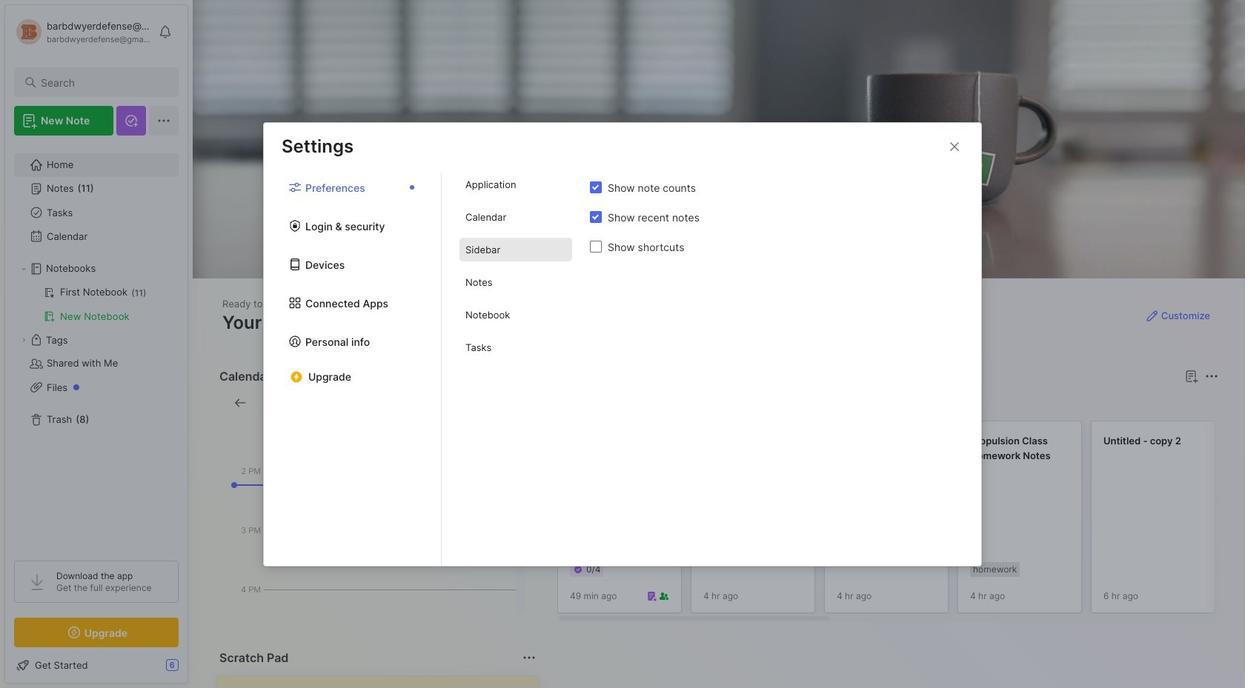 Task type: describe. For each thing, give the bounding box(es) containing it.
expand notebooks image
[[19, 265, 28, 274]]

tree inside 'main' element
[[5, 145, 188, 548]]

main element
[[0, 0, 193, 689]]

2 tab list from the left
[[442, 173, 590, 566]]



Task type: vqa. For each thing, say whether or not it's contained in the screenshot.
search box
yes



Task type: locate. For each thing, give the bounding box(es) containing it.
group
[[14, 281, 178, 328]]

close image
[[946, 137, 964, 155]]

1 tab list from the left
[[264, 173, 442, 566]]

Search text field
[[41, 76, 165, 90]]

expand tags image
[[19, 336, 28, 345]]

tab
[[460, 173, 572, 196], [460, 205, 572, 229], [460, 238, 572, 262], [460, 271, 572, 294], [460, 303, 572, 327], [460, 336, 572, 359], [561, 394, 604, 412]]

none search field inside 'main' element
[[41, 73, 165, 91]]

Start writing… text field
[[229, 677, 538, 689]]

None search field
[[41, 73, 165, 91]]

tab list
[[264, 173, 442, 566], [442, 173, 590, 566]]

group inside tree
[[14, 281, 178, 328]]

None checkbox
[[590, 182, 602, 193], [590, 211, 602, 223], [590, 241, 602, 253], [590, 182, 602, 193], [590, 211, 602, 223], [590, 241, 602, 253]]

row group
[[558, 421, 1245, 623]]

tree
[[5, 145, 188, 548]]



